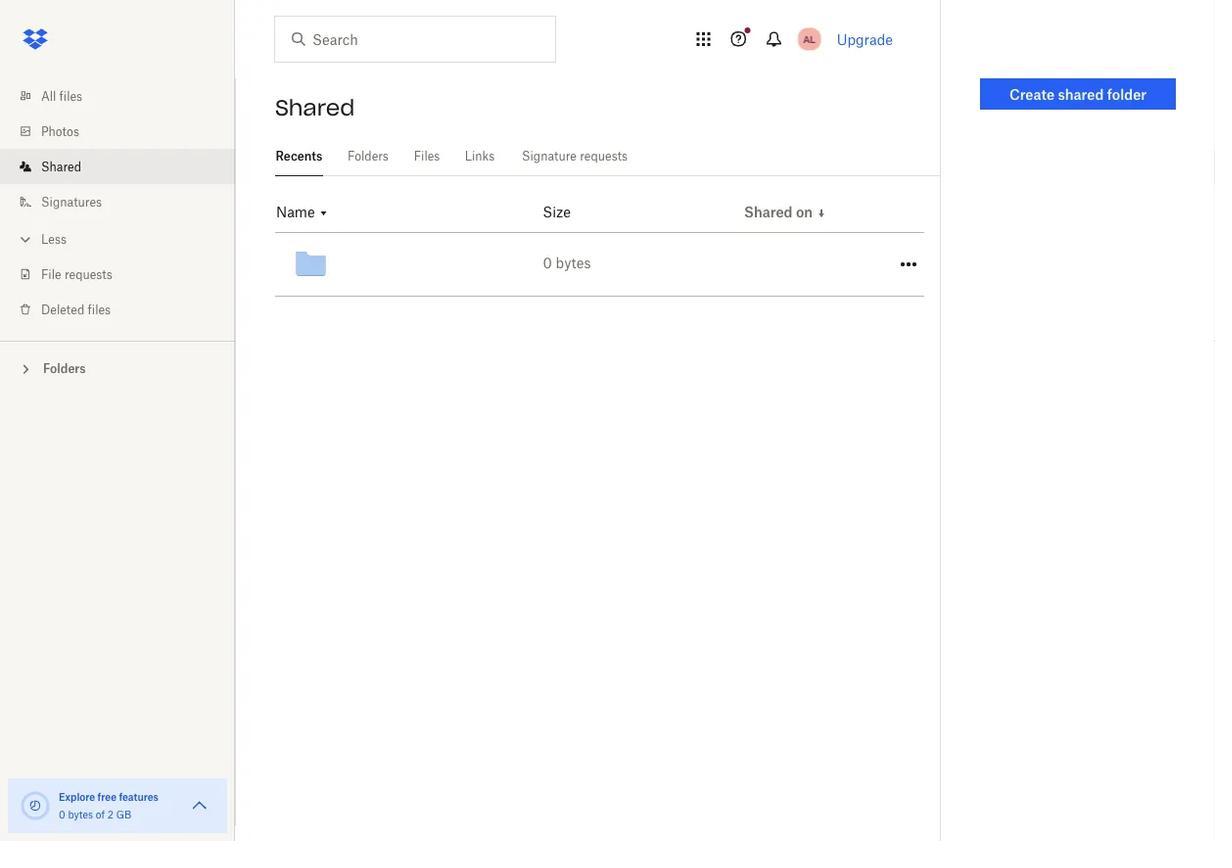 Task type: describe. For each thing, give the bounding box(es) containing it.
folders button
[[0, 354, 235, 382]]

photos link
[[16, 114, 235, 149]]

file
[[41, 267, 61, 282]]

create shared folder button
[[980, 78, 1176, 110]]

al button
[[794, 24, 825, 55]]

1 horizontal spatial 0
[[543, 254, 552, 271]]

files for all files
[[59, 89, 82, 103]]

size
[[543, 204, 571, 220]]

files
[[414, 149, 440, 164]]

deleted files
[[41, 302, 111, 317]]

gb
[[116, 808, 131, 821]]

shared on
[[744, 204, 813, 220]]

bytes inside "explore free features 0 bytes of 2 gb"
[[68, 808, 93, 821]]

all
[[41, 89, 56, 103]]

recents
[[276, 149, 322, 164]]

less
[[41, 232, 67, 246]]

free
[[98, 791, 117, 803]]

all files
[[41, 89, 82, 103]]

files for deleted files
[[88, 302, 111, 317]]

1 horizontal spatial bytes
[[556, 254, 591, 271]]

recents link
[[275, 137, 323, 173]]

tab list containing recents
[[275, 137, 940, 176]]

create
[[1010, 86, 1055, 102]]

signature requests link
[[519, 137, 631, 173]]

name
[[276, 204, 315, 220]]

0 vertical spatial shared
[[275, 94, 355, 121]]

folders inside "tab list"
[[348, 149, 389, 164]]

2
[[108, 808, 114, 821]]

more actions image
[[897, 253, 921, 276]]

files link
[[413, 137, 441, 173]]

al
[[803, 33, 816, 45]]

shared inside list item
[[41, 159, 81, 174]]

create shared folder
[[1010, 86, 1147, 102]]

upgrade
[[837, 31, 893, 47]]

shared on button
[[744, 204, 828, 222]]

signatures
[[41, 194, 102, 209]]

Search in folder "Dropbox" text field
[[312, 28, 515, 50]]



Task type: locate. For each thing, give the bounding box(es) containing it.
1 horizontal spatial requests
[[580, 149, 628, 164]]

0 inside "explore free features 0 bytes of 2 gb"
[[59, 808, 65, 821]]

template stateless image for name
[[318, 207, 330, 219]]

requests for signature requests
[[580, 149, 628, 164]]

0 bytes
[[543, 254, 591, 271]]

1 vertical spatial 0
[[59, 808, 65, 821]]

files right the 'all'
[[59, 89, 82, 103]]

folders down deleted
[[43, 361, 86, 376]]

name button
[[276, 204, 330, 222]]

0 down size
[[543, 254, 552, 271]]

signature requests
[[522, 149, 628, 164]]

2 horizontal spatial shared
[[744, 204, 793, 220]]

template stateless image for shared on
[[816, 207, 828, 219]]

0 vertical spatial files
[[59, 89, 82, 103]]

bytes down size
[[556, 254, 591, 271]]

deleted
[[41, 302, 85, 317]]

file requests link
[[16, 257, 235, 292]]

of
[[96, 808, 105, 821]]

bytes
[[556, 254, 591, 271], [68, 808, 93, 821]]

shared down photos
[[41, 159, 81, 174]]

list
[[0, 67, 235, 341]]

1 vertical spatial folders
[[43, 361, 86, 376]]

signatures link
[[16, 184, 235, 219]]

requests right file
[[65, 267, 112, 282]]

features
[[119, 791, 159, 803]]

1 vertical spatial files
[[88, 302, 111, 317]]

file requests
[[41, 267, 112, 282]]

folder
[[1107, 86, 1147, 102]]

links
[[465, 149, 495, 164]]

0 vertical spatial 0
[[543, 254, 552, 271]]

shared list item
[[0, 149, 235, 184]]

files inside 'link'
[[88, 302, 111, 317]]

shared left on
[[744, 204, 793, 220]]

requests inside "tab list"
[[580, 149, 628, 164]]

shared link
[[16, 149, 235, 184]]

2 vertical spatial shared
[[744, 204, 793, 220]]

1 vertical spatial bytes
[[68, 808, 93, 821]]

0 horizontal spatial folders
[[43, 361, 86, 376]]

deleted files link
[[16, 292, 235, 327]]

template stateless image right on
[[816, 207, 828, 219]]

shared up the recents link
[[275, 94, 355, 121]]

1 horizontal spatial shared
[[275, 94, 355, 121]]

0 vertical spatial bytes
[[556, 254, 591, 271]]

bytes down explore
[[68, 808, 93, 821]]

upgrade link
[[837, 31, 893, 47]]

template stateless image right name
[[318, 207, 330, 219]]

1 vertical spatial requests
[[65, 267, 112, 282]]

shared inside popup button
[[744, 204, 793, 220]]

links link
[[464, 137, 496, 173]]

template stateless image
[[816, 207, 828, 219], [318, 207, 330, 219]]

0
[[543, 254, 552, 271], [59, 808, 65, 821]]

on
[[796, 204, 813, 220]]

folders
[[348, 149, 389, 164], [43, 361, 86, 376]]

template stateless image inside shared on popup button
[[816, 207, 828, 219]]

1 vertical spatial shared
[[41, 159, 81, 174]]

list containing all files
[[0, 67, 235, 341]]

0 horizontal spatial files
[[59, 89, 82, 103]]

less image
[[16, 230, 35, 249]]

0 horizontal spatial 0
[[59, 808, 65, 821]]

quota usage element
[[20, 790, 51, 822]]

1 horizontal spatial folders
[[348, 149, 389, 164]]

dropbox image
[[16, 20, 55, 59]]

size button
[[543, 204, 571, 220]]

all files link
[[16, 78, 235, 114]]

1 template stateless image from the left
[[816, 207, 828, 219]]

1 horizontal spatial template stateless image
[[816, 207, 828, 219]]

explore
[[59, 791, 95, 803]]

0 horizontal spatial shared
[[41, 159, 81, 174]]

tab list
[[275, 137, 940, 176]]

0 horizontal spatial template stateless image
[[318, 207, 330, 219]]

files right deleted
[[88, 302, 111, 317]]

signature
[[522, 149, 577, 164]]

0 horizontal spatial requests
[[65, 267, 112, 282]]

requests right signature
[[580, 149, 628, 164]]

folders link
[[346, 137, 390, 173]]

template stateless image inside the name dropdown button
[[318, 207, 330, 219]]

folders inside button
[[43, 361, 86, 376]]

folders left files
[[348, 149, 389, 164]]

shared
[[275, 94, 355, 121], [41, 159, 81, 174], [744, 204, 793, 220]]

0 vertical spatial requests
[[580, 149, 628, 164]]

1 horizontal spatial files
[[88, 302, 111, 317]]

0 vertical spatial folders
[[348, 149, 389, 164]]

0 down explore
[[59, 808, 65, 821]]

files
[[59, 89, 82, 103], [88, 302, 111, 317]]

shared
[[1058, 86, 1104, 102]]

2 template stateless image from the left
[[318, 207, 330, 219]]

0 horizontal spatial bytes
[[68, 808, 93, 821]]

requests for file requests
[[65, 267, 112, 282]]

explore free features 0 bytes of 2 gb
[[59, 791, 159, 821]]

requests inside list
[[65, 267, 112, 282]]

requests
[[580, 149, 628, 164], [65, 267, 112, 282]]

photos
[[41, 124, 79, 139]]



Task type: vqa. For each thing, say whether or not it's contained in the screenshot.
topmost filters
no



